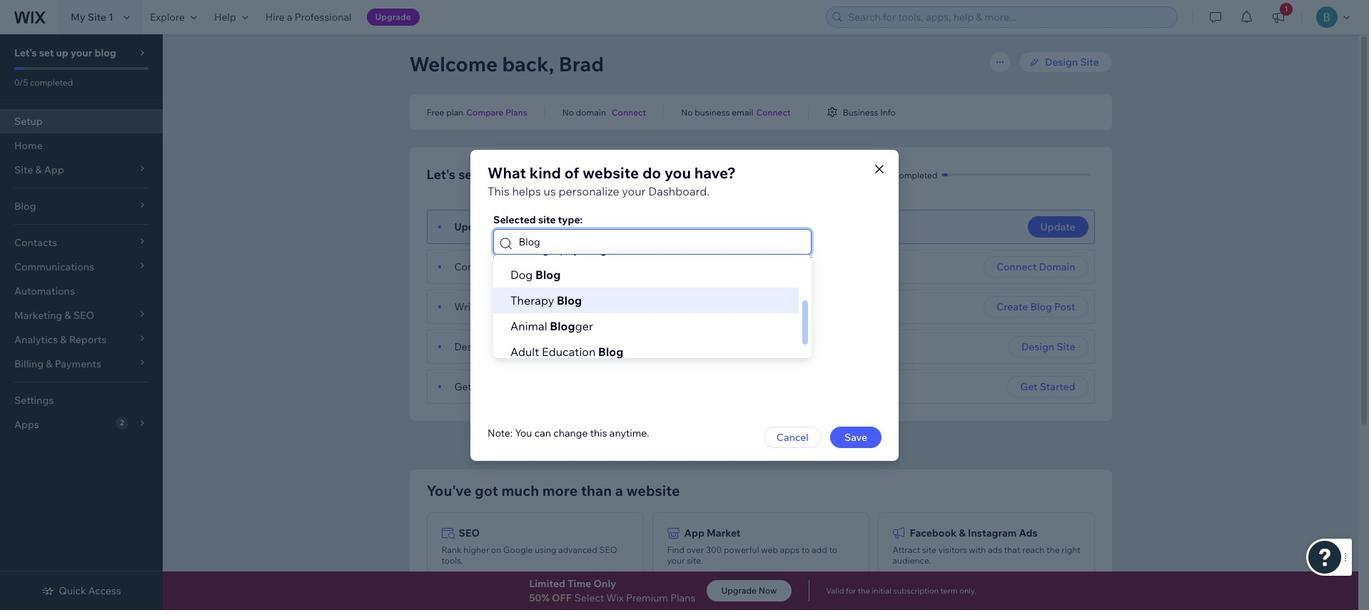 Task type: describe. For each thing, give the bounding box(es) containing it.
rank higher on google using advanced seo tools.
[[442, 545, 618, 566]]

no for no business email
[[682, 107, 693, 117]]

more
[[543, 482, 578, 500]]

apps
[[780, 545, 800, 556]]

tools.
[[442, 556, 464, 566]]

your inside what kind of website do you have? this helps us personalize your dashboard.
[[622, 184, 646, 198]]

advanced
[[559, 545, 598, 556]]

hire
[[266, 11, 285, 24]]

note: you can change this anytime.
[[488, 427, 650, 440]]

connect link for no business email connect
[[757, 106, 791, 119]]

0 horizontal spatial 1
[[109, 11, 114, 24]]

blog up "animal"
[[526, 301, 547, 314]]

ads
[[989, 545, 1003, 556]]

a for professional
[[287, 11, 293, 24]]

upgrade button
[[367, 9, 420, 26]]

google for higher
[[504, 545, 533, 556]]

quick
[[59, 585, 86, 598]]

set inside sidebar element
[[39, 46, 54, 59]]

explore
[[150, 11, 185, 24]]

Enter your business or website type field
[[515, 230, 807, 254]]

2 vertical spatial website
[[627, 482, 680, 500]]

compare plans link
[[467, 106, 528, 119]]

professional
[[295, 11, 352, 24]]

first
[[505, 301, 524, 314]]

higher
[[464, 545, 490, 556]]

us
[[544, 184, 556, 198]]

2 vertical spatial a
[[615, 482, 624, 500]]

photography blog
[[511, 242, 608, 256]]

connect up 'write'
[[455, 261, 494, 274]]

get started button
[[1008, 376, 1089, 398]]

upgrade now button
[[707, 581, 792, 602]]

write your first blog post
[[455, 301, 570, 314]]

save
[[845, 431, 868, 444]]

help
[[214, 11, 236, 24]]

0/5 inside sidebar element
[[14, 77, 28, 88]]

find
[[667, 545, 685, 556]]

type:
[[558, 213, 583, 226]]

what
[[488, 163, 526, 182]]

select
[[575, 592, 605, 605]]

selected site type:
[[494, 213, 583, 226]]

no business email connect
[[682, 107, 791, 117]]

let's inside sidebar element
[[14, 46, 37, 59]]

setup link
[[0, 109, 163, 134]]

1 horizontal spatial completed
[[895, 170, 938, 180]]

over
[[687, 545, 704, 556]]

1 horizontal spatial set
[[459, 166, 478, 183]]

photography
[[511, 242, 580, 256]]

using
[[535, 545, 557, 556]]

website inside what kind of website do you have? this helps us personalize your dashboard.
[[583, 163, 639, 182]]

with inside the attract site visitors with ads that reach the right audience.
[[970, 545, 987, 556]]

get started
[[1021, 381, 1076, 394]]

audience.
[[893, 556, 932, 566]]

1 vertical spatial let's set up your blog
[[427, 166, 558, 183]]

connect up do
[[612, 107, 647, 117]]

selected
[[494, 213, 536, 226]]

app market
[[685, 527, 741, 540]]

free
[[427, 107, 445, 117]]

google for found
[[518, 381, 552, 394]]

upgrade now
[[722, 586, 777, 596]]

settings link
[[0, 389, 163, 413]]

your left adult
[[489, 341, 510, 354]]

time
[[568, 578, 592, 591]]

1 horizontal spatial wix
[[656, 439, 674, 452]]

business info button
[[826, 106, 896, 119]]

create blog post
[[997, 301, 1076, 314]]

design down 'write'
[[455, 341, 487, 354]]

ger
[[575, 319, 593, 333]]

site for selected
[[538, 213, 556, 226]]

0 horizontal spatial seo
[[459, 527, 480, 540]]

show
[[777, 439, 803, 452]]

option containing therapy
[[494, 287, 799, 313]]

quick access
[[59, 585, 121, 598]]

custom
[[504, 261, 539, 274]]

domain
[[1040, 261, 1076, 274]]

this
[[590, 427, 608, 440]]

blog for create
[[1031, 301, 1053, 314]]

site inside design site button
[[1057, 341, 1076, 354]]

cancel
[[777, 431, 809, 444]]

animal blog ger
[[511, 319, 593, 333]]

attract site visitors with ads that reach the right audience.
[[893, 545, 1081, 566]]

list box containing photography
[[494, 236, 812, 365]]

dog
[[511, 267, 533, 282]]

my
[[71, 11, 85, 24]]

have?
[[695, 163, 736, 182]]

ukraine
[[734, 439, 771, 452]]

your up helps
[[499, 166, 527, 183]]

0 horizontal spatial plans
[[506, 107, 528, 117]]

automations link
[[0, 279, 163, 304]]

type
[[540, 221, 562, 234]]

dog blog
[[511, 267, 561, 282]]

your inside find over 300 powerful web apps to add to your site.
[[667, 556, 685, 566]]

upgrade for upgrade now
[[722, 586, 757, 596]]

wix inside the limited time only 50% off select wix premium plans
[[607, 592, 624, 605]]

personalize
[[559, 184, 620, 198]]

education
[[542, 345, 596, 359]]

change
[[554, 427, 588, 440]]

on for found
[[504, 381, 516, 394]]

300
[[706, 545, 722, 556]]

post
[[1055, 301, 1076, 314]]

facebook & instagram ads
[[910, 527, 1038, 540]]

add
[[812, 545, 828, 556]]

web
[[762, 545, 779, 556]]

info
[[881, 107, 896, 117]]

hire a professional link
[[257, 0, 360, 34]]

only.
[[960, 586, 977, 596]]

blog right education
[[599, 345, 624, 359]]

1 horizontal spatial let's
[[427, 166, 456, 183]]

reach
[[1023, 545, 1045, 556]]

connect right email
[[757, 107, 791, 117]]

update your blog type
[[455, 221, 562, 234]]

premium
[[626, 592, 669, 605]]

1 inside 1 button
[[1285, 4, 1289, 14]]

blog left the type
[[516, 221, 538, 234]]

design down search for tools, apps, help & more... field
[[1046, 56, 1079, 69]]



Task type: vqa. For each thing, say whether or not it's contained in the screenshot.


Task type: locate. For each thing, give the bounding box(es) containing it.
1 horizontal spatial 0/5
[[879, 170, 893, 180]]

create blog post button
[[984, 296, 1089, 318]]

0 horizontal spatial 0/5
[[14, 77, 28, 88]]

1 vertical spatial plans
[[671, 592, 696, 605]]

site
[[88, 11, 106, 24], [1081, 56, 1100, 69], [1057, 341, 1076, 354]]

save button
[[831, 427, 882, 448]]

0 horizontal spatial get
[[455, 381, 472, 394]]

0 horizontal spatial on
[[491, 545, 502, 556]]

option
[[494, 287, 799, 313]]

0 horizontal spatial no
[[563, 107, 574, 117]]

blog inside option
[[557, 293, 582, 307]]

1 update from the left
[[455, 221, 490, 234]]

design down create blog post
[[1022, 341, 1055, 354]]

right
[[1062, 545, 1081, 556]]

blog inside sidebar element
[[95, 46, 116, 59]]

website right the than in the left of the page
[[627, 482, 680, 500]]

1 vertical spatial up
[[480, 166, 496, 183]]

0 horizontal spatial set
[[39, 46, 54, 59]]

your down this
[[492, 221, 514, 234]]

set left what at top
[[459, 166, 478, 183]]

on right higher
[[491, 545, 502, 556]]

completed
[[30, 77, 73, 88], [895, 170, 938, 180]]

connect up create
[[997, 261, 1037, 274]]

on right found
[[504, 381, 516, 394]]

cancel button
[[764, 427, 822, 448]]

quick access button
[[42, 585, 121, 598]]

seo up higher
[[459, 527, 480, 540]]

1 vertical spatial wix
[[607, 592, 624, 605]]

1 to from the left
[[802, 545, 810, 556]]

1 horizontal spatial site
[[1057, 341, 1076, 354]]

your down my
[[71, 46, 92, 59]]

1 connect link from the left
[[612, 106, 647, 119]]

home
[[14, 139, 43, 152]]

1 horizontal spatial the
[[1047, 545, 1060, 556]]

0 vertical spatial site
[[88, 11, 106, 24]]

instagram
[[969, 527, 1017, 540]]

show your support button
[[777, 439, 867, 452]]

0 vertical spatial 0/5 completed
[[14, 77, 73, 88]]

now
[[759, 586, 777, 596]]

connect domain
[[997, 261, 1076, 274]]

1 vertical spatial the
[[858, 586, 871, 596]]

connect domain button
[[984, 256, 1089, 278]]

2 to from the left
[[829, 545, 838, 556]]

connect
[[612, 107, 647, 117], [757, 107, 791, 117], [455, 261, 494, 274], [997, 261, 1037, 274]]

completed up the setup
[[30, 77, 73, 88]]

blog up the therapy blog
[[536, 267, 561, 282]]

design site inside button
[[1022, 341, 1076, 354]]

1 vertical spatial 0/5 completed
[[879, 170, 938, 180]]

design site
[[1046, 56, 1100, 69], [1022, 341, 1076, 354]]

0 vertical spatial the
[[1047, 545, 1060, 556]]

no for no domain
[[563, 107, 574, 117]]

blog for dog
[[536, 267, 561, 282]]

get inside get started button
[[1021, 381, 1038, 394]]

1 horizontal spatial connect link
[[757, 106, 791, 119]]

0 vertical spatial domain
[[576, 107, 606, 117]]

blog for photography
[[582, 242, 608, 256]]

to right add
[[829, 545, 838, 556]]

1 vertical spatial google
[[504, 545, 533, 556]]

got
[[475, 482, 498, 500]]

0 horizontal spatial let's set up your blog
[[14, 46, 116, 59]]

0/5 completed inside sidebar element
[[14, 77, 73, 88]]

on inside rank higher on google using advanced seo tools.
[[491, 545, 502, 556]]

set
[[39, 46, 54, 59], [459, 166, 478, 183]]

0 horizontal spatial completed
[[30, 77, 73, 88]]

1 vertical spatial domain
[[541, 261, 577, 274]]

update for update
[[1041, 221, 1076, 234]]

0 vertical spatial a
[[287, 11, 293, 24]]

plans inside the limited time only 50% off select wix premium plans
[[671, 592, 696, 605]]

0/5 down info
[[879, 170, 893, 180]]

1 vertical spatial completed
[[895, 170, 938, 180]]

with
[[711, 439, 732, 452], [970, 545, 987, 556]]

let's down the free
[[427, 166, 456, 183]]

2 horizontal spatial a
[[615, 482, 624, 500]]

1 vertical spatial website
[[513, 341, 549, 354]]

blog left the post
[[1031, 301, 1053, 314]]

animal
[[511, 319, 548, 333]]

found
[[474, 381, 501, 394]]

design your website
[[455, 341, 549, 354]]

blog down type:
[[582, 242, 608, 256]]

to
[[802, 545, 810, 556], [829, 545, 838, 556]]

free plan compare plans
[[427, 107, 528, 117]]

2 no from the left
[[682, 107, 693, 117]]

limited time only 50% off select wix premium plans
[[529, 578, 696, 605]]

Search for tools, apps, help & more... field
[[844, 7, 1173, 27]]

connect link right email
[[757, 106, 791, 119]]

helps
[[512, 184, 541, 198]]

let's set up your blog inside sidebar element
[[14, 46, 116, 59]]

blog for therapy
[[557, 293, 582, 307]]

0 horizontal spatial with
[[711, 439, 732, 452]]

1 vertical spatial seo
[[600, 545, 618, 556]]

design site link
[[1020, 51, 1112, 73]]

compare
[[467, 107, 504, 117]]

visitors
[[939, 545, 968, 556]]

0 vertical spatial up
[[56, 46, 68, 59]]

0 vertical spatial 0/5
[[14, 77, 28, 88]]

google left using on the left bottom of page
[[504, 545, 533, 556]]

of
[[565, 163, 580, 182]]

completed inside sidebar element
[[30, 77, 73, 88]]

only
[[594, 578, 617, 591]]

blog up us at the top of the page
[[530, 166, 558, 183]]

on for higher
[[491, 545, 502, 556]]

0 horizontal spatial up
[[56, 46, 68, 59]]

get found on google
[[455, 381, 552, 394]]

0 horizontal spatial wix
[[607, 592, 624, 605]]

2 vertical spatial site
[[1057, 341, 1076, 354]]

0 vertical spatial set
[[39, 46, 54, 59]]

0 horizontal spatial connect link
[[612, 106, 647, 119]]

0 vertical spatial design site
[[1046, 56, 1100, 69]]

connect link up do
[[612, 106, 647, 119]]

1 horizontal spatial with
[[970, 545, 987, 556]]

0 horizontal spatial a
[[287, 11, 293, 24]]

no left business
[[682, 107, 693, 117]]

much
[[502, 482, 539, 500]]

get left started at the bottom right
[[1021, 381, 1038, 394]]

with down facebook & instagram ads
[[970, 545, 987, 556]]

subscription
[[894, 586, 939, 596]]

wix left stands
[[656, 439, 674, 452]]

1 vertical spatial on
[[491, 545, 502, 556]]

business
[[695, 107, 730, 117]]

upgrade right professional
[[375, 11, 411, 22]]

to left add
[[802, 545, 810, 556]]

update for update your blog type
[[455, 221, 490, 234]]

design inside button
[[1022, 341, 1055, 354]]

0 vertical spatial google
[[518, 381, 552, 394]]

google down adult
[[518, 381, 552, 394]]

business info
[[843, 107, 896, 117]]

update inside button
[[1041, 221, 1076, 234]]

no down brad
[[563, 107, 574, 117]]

let's set up your blog up this
[[427, 166, 558, 183]]

limited
[[529, 578, 566, 591]]

wix down only
[[607, 592, 624, 605]]

1 vertical spatial set
[[459, 166, 478, 183]]

list box
[[494, 236, 812, 365]]

your left 'site.' at the right bottom of the page
[[667, 556, 685, 566]]

0/5 completed up the setup
[[14, 77, 73, 88]]

blog down post
[[550, 319, 575, 333]]

2 update from the left
[[1041, 221, 1076, 234]]

1 horizontal spatial no
[[682, 107, 693, 117]]

the inside the attract site visitors with ads that reach the right audience.
[[1047, 545, 1060, 556]]

0 horizontal spatial 0/5 completed
[[14, 77, 73, 88]]

get left found
[[455, 381, 472, 394]]

0 horizontal spatial let's
[[14, 46, 37, 59]]

0/5 completed down info
[[879, 170, 938, 180]]

site inside the attract site visitors with ads that reach the right audience.
[[923, 545, 937, 556]]

plans right premium
[[671, 592, 696, 605]]

0/5
[[14, 77, 28, 88], [879, 170, 893, 180]]

access
[[88, 585, 121, 598]]

1 vertical spatial a
[[497, 261, 502, 274]]

write
[[455, 301, 480, 314]]

you
[[515, 427, 532, 440]]

your down do
[[622, 184, 646, 198]]

blog down the my site 1
[[95, 46, 116, 59]]

settings
[[14, 394, 54, 407]]

get for get found on google
[[455, 381, 472, 394]]

powerful
[[724, 545, 760, 556]]

google inside rank higher on google using advanced seo tools.
[[504, 545, 533, 556]]

automations
[[14, 285, 75, 298]]

1 horizontal spatial a
[[497, 261, 502, 274]]

upgrade left now
[[722, 586, 757, 596]]

facebook
[[910, 527, 957, 540]]

0 horizontal spatial upgrade
[[375, 11, 411, 22]]

1 horizontal spatial upgrade
[[722, 586, 757, 596]]

let's
[[14, 46, 37, 59], [427, 166, 456, 183]]

1 horizontal spatial on
[[504, 381, 516, 394]]

50%
[[529, 592, 550, 605]]

0/5 up the setup
[[14, 77, 28, 88]]

0 vertical spatial website
[[583, 163, 639, 182]]

1 vertical spatial site
[[923, 545, 937, 556]]

design site button
[[1009, 336, 1089, 358]]

0 vertical spatial with
[[711, 439, 732, 452]]

welcome
[[410, 51, 498, 76]]

website down "animal"
[[513, 341, 549, 354]]

back,
[[502, 51, 554, 76]]

started
[[1040, 381, 1076, 394]]

seo
[[459, 527, 480, 540], [600, 545, 618, 556]]

a right the than in the left of the page
[[615, 482, 624, 500]]

site left type:
[[538, 213, 556, 226]]

on
[[504, 381, 516, 394], [491, 545, 502, 556]]

up up this
[[480, 166, 496, 183]]

website up the personalize
[[583, 163, 639, 182]]

1 horizontal spatial up
[[480, 166, 496, 183]]

set up the setup
[[39, 46, 54, 59]]

update up domain at top
[[1041, 221, 1076, 234]]

1 get from the left
[[455, 381, 472, 394]]

plans right compare
[[506, 107, 528, 117]]

up inside sidebar element
[[56, 46, 68, 59]]

site for attract
[[923, 545, 937, 556]]

connect link for no domain connect
[[612, 106, 647, 119]]

0 vertical spatial let's set up your blog
[[14, 46, 116, 59]]

this
[[488, 184, 510, 198]]

0 vertical spatial let's
[[14, 46, 37, 59]]

site inside design site link
[[1081, 56, 1100, 69]]

1 horizontal spatial to
[[829, 545, 838, 556]]

up
[[56, 46, 68, 59], [480, 166, 496, 183]]

connect inside button
[[997, 261, 1037, 274]]

the left right at the right of page
[[1047, 545, 1060, 556]]

let's set up your blog down my
[[14, 46, 116, 59]]

adult education blog
[[511, 345, 624, 359]]

2 horizontal spatial site
[[1081, 56, 1100, 69]]

domain down brad
[[576, 107, 606, 117]]

0 horizontal spatial site
[[88, 11, 106, 24]]

do
[[643, 163, 662, 182]]

up up setup link
[[56, 46, 68, 59]]

0 horizontal spatial site
[[538, 213, 556, 226]]

let's up the setup
[[14, 46, 37, 59]]

1 horizontal spatial update
[[1041, 221, 1076, 234]]

0 vertical spatial on
[[504, 381, 516, 394]]

note:
[[488, 427, 513, 440]]

1 horizontal spatial plans
[[671, 592, 696, 605]]

therapy blog
[[511, 293, 582, 307]]

0 vertical spatial plans
[[506, 107, 528, 117]]

1 horizontal spatial get
[[1021, 381, 1038, 394]]

2 get from the left
[[1021, 381, 1038, 394]]

a right hire
[[287, 11, 293, 24]]

1 horizontal spatial 0/5 completed
[[879, 170, 938, 180]]

domain down photography blog
[[541, 261, 577, 274]]

ads
[[1020, 527, 1038, 540]]

0 horizontal spatial the
[[858, 586, 871, 596]]

off
[[552, 592, 572, 605]]

sidebar element
[[0, 34, 163, 611]]

support
[[829, 439, 867, 452]]

1 vertical spatial upgrade
[[722, 586, 757, 596]]

seo inside rank higher on google using advanced seo tools.
[[600, 545, 618, 556]]

1 horizontal spatial let's set up your blog
[[427, 166, 558, 183]]

1 vertical spatial design site
[[1022, 341, 1076, 354]]

wix stands with ukraine show your support
[[656, 439, 867, 452]]

blog inside create blog post button
[[1031, 301, 1053, 314]]

a
[[287, 11, 293, 24], [497, 261, 502, 274], [615, 482, 624, 500]]

1 horizontal spatial site
[[923, 545, 937, 556]]

1 vertical spatial with
[[970, 545, 987, 556]]

the right for
[[858, 586, 871, 596]]

blog for animal
[[550, 319, 575, 333]]

market
[[707, 527, 741, 540]]

a for custom
[[497, 261, 502, 274]]

that
[[1005, 545, 1021, 556]]

0 vertical spatial upgrade
[[375, 11, 411, 22]]

1 no from the left
[[563, 107, 574, 117]]

post
[[549, 301, 570, 314]]

0 vertical spatial wix
[[656, 439, 674, 452]]

1 horizontal spatial 1
[[1285, 4, 1289, 14]]

initial
[[872, 586, 892, 596]]

upgrade
[[375, 11, 411, 22], [722, 586, 757, 596]]

1 vertical spatial let's
[[427, 166, 456, 183]]

update left selected
[[455, 221, 490, 234]]

your left first at the left of the page
[[482, 301, 503, 314]]

your inside sidebar element
[[71, 46, 92, 59]]

a left custom
[[497, 261, 502, 274]]

2 connect link from the left
[[757, 106, 791, 119]]

1 vertical spatial site
[[1081, 56, 1100, 69]]

0 vertical spatial seo
[[459, 527, 480, 540]]

brad
[[559, 51, 604, 76]]

0 horizontal spatial update
[[455, 221, 490, 234]]

upgrade for upgrade
[[375, 11, 411, 22]]

seo right advanced
[[600, 545, 618, 556]]

get for get started
[[1021, 381, 1038, 394]]

completed down info
[[895, 170, 938, 180]]

&
[[960, 527, 966, 540]]

blog up ger
[[557, 293, 582, 307]]

with right stands
[[711, 439, 732, 452]]

0 horizontal spatial to
[[802, 545, 810, 556]]

plan
[[447, 107, 464, 117]]

1 horizontal spatial seo
[[600, 545, 618, 556]]

0 vertical spatial site
[[538, 213, 556, 226]]

0 vertical spatial completed
[[30, 77, 73, 88]]

anytime.
[[610, 427, 650, 440]]

1 vertical spatial 0/5
[[879, 170, 893, 180]]

site down facebook
[[923, 545, 937, 556]]



